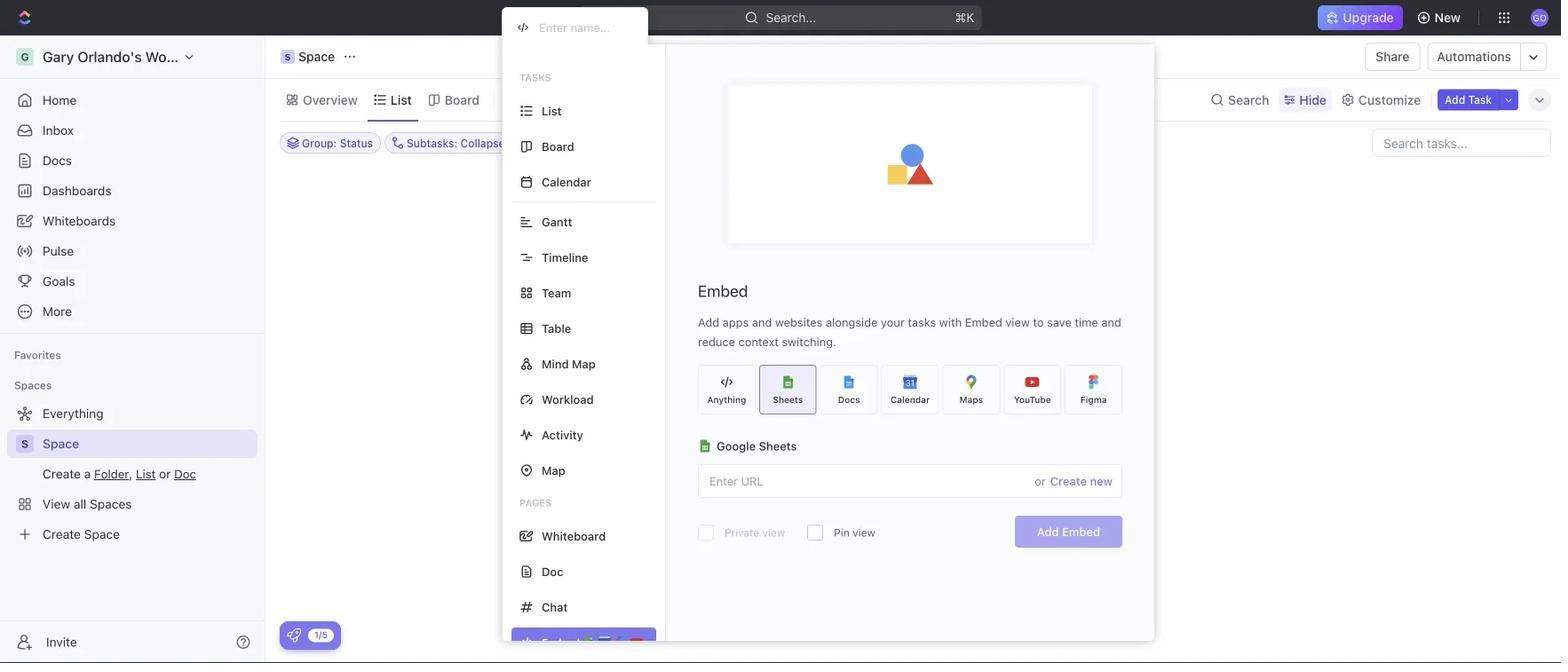 Task type: describe. For each thing, give the bounding box(es) containing it.
overview
[[303, 92, 358, 107]]

s space
[[285, 49, 335, 64]]

2 and from the left
[[1102, 316, 1122, 329]]

anything
[[708, 395, 747, 405]]

websites
[[776, 316, 823, 329]]

2 horizontal spatial list
[[952, 525, 975, 542]]

is
[[833, 525, 843, 542]]

new button
[[1410, 4, 1472, 32]]

share
[[1376, 49, 1410, 64]]

1 vertical spatial map
[[542, 464, 566, 478]]

list link
[[387, 88, 412, 112]]

inbox
[[43, 123, 74, 138]]

0 horizontal spatial embed
[[698, 282, 748, 301]]

invite
[[46, 635, 77, 650]]

add for add apps and websites alongside your tasks with embed view to save time and reduce context switching.
[[698, 316, 720, 329]]

timeline
[[542, 251, 589, 264]]

automations
[[1438, 49, 1512, 64]]

1 and from the left
[[752, 316, 772, 329]]

apps
[[723, 316, 749, 329]]

0 horizontal spatial to
[[979, 525, 991, 542]]

view
[[525, 92, 554, 107]]

gantt
[[542, 215, 573, 229]]

onboarding checklist button image
[[287, 629, 301, 643]]

doc
[[542, 565, 564, 579]]

hide inside dropdown button
[[1300, 92, 1327, 107]]

or
[[1035, 475, 1046, 488]]

time
[[1075, 316, 1099, 329]]

customize
[[1359, 92, 1422, 107]]

s for s space
[[285, 52, 291, 62]]

upgrade link
[[1319, 5, 1403, 30]]

search button
[[1206, 88, 1275, 112]]

spaces
[[14, 379, 52, 392]]

favorites button
[[7, 345, 68, 366]]

hide button
[[1279, 88, 1333, 112]]

add embed button
[[1015, 516, 1123, 548]]

add for add embed
[[1037, 525, 1059, 539]]

pages
[[520, 498, 552, 509]]

this space is empty. create a list to get started.
[[758, 525, 1070, 542]]

Search tasks... text field
[[1373, 130, 1551, 156]]

reduce
[[698, 335, 736, 349]]

Enter name... field
[[537, 20, 633, 35]]

0 horizontal spatial list
[[391, 92, 412, 107]]

pulse link
[[7, 237, 258, 266]]

google sheets
[[717, 440, 797, 453]]

tasks
[[908, 316, 937, 329]]

figma
[[1081, 395, 1107, 405]]

new
[[1435, 10, 1461, 25]]

youtube
[[1014, 395, 1052, 405]]

alongside
[[826, 316, 878, 329]]

view inside add apps and websites alongside your tasks with embed view to save time and reduce context switching.
[[1006, 316, 1030, 329]]

team
[[542, 287, 572, 300]]

private
[[725, 527, 760, 539]]

1 horizontal spatial list
[[542, 104, 562, 118]]

docs link
[[7, 147, 258, 175]]

customize button
[[1336, 88, 1427, 112]]

space inside 'link'
[[43, 437, 79, 451]]

0 horizontal spatial create
[[894, 525, 937, 542]]

whiteboards link
[[7, 207, 258, 235]]

switching.
[[782, 335, 837, 349]]

this
[[758, 525, 785, 542]]

dashboards link
[[7, 177, 258, 205]]

started.
[[1020, 525, 1070, 542]]

workload
[[542, 393, 594, 406]]

chat
[[542, 601, 568, 614]]

space tree
[[7, 400, 258, 549]]

board inside board link
[[445, 92, 480, 107]]

add for add task
[[1446, 94, 1466, 106]]

1/5
[[314, 630, 328, 641]]

overview link
[[299, 88, 358, 112]]

space for this space is empty. create a list to get started.
[[789, 525, 829, 542]]

hide inside button
[[894, 137, 917, 149]]

0 vertical spatial create
[[1051, 475, 1087, 488]]

docs inside sidebar 'navigation'
[[43, 153, 72, 168]]

a
[[941, 525, 948, 542]]

Enter URL text field
[[699, 466, 1035, 498]]

assignees button
[[690, 132, 773, 154]]

maps
[[960, 395, 984, 405]]

context
[[739, 335, 779, 349]]

task
[[1469, 94, 1493, 106]]

or create new
[[1035, 475, 1113, 488]]



Task type: vqa. For each thing, say whether or not it's contained in the screenshot.
S Space space
yes



Task type: locate. For each thing, give the bounding box(es) containing it.
and up context
[[752, 316, 772, 329]]

space, , element inside space tree
[[16, 435, 34, 453]]

with
[[940, 316, 962, 329]]

add right get
[[1037, 525, 1059, 539]]

2 vertical spatial add
[[1037, 525, 1059, 539]]

hide
[[1300, 92, 1327, 107], [894, 137, 917, 149]]

s
[[285, 52, 291, 62], [21, 438, 28, 450]]

add
[[1446, 94, 1466, 106], [698, 316, 720, 329], [1037, 525, 1059, 539]]

space up overview link
[[299, 49, 335, 64]]

0 vertical spatial add
[[1446, 94, 1466, 106]]

1 horizontal spatial docs
[[838, 395, 861, 405]]

0 vertical spatial docs
[[43, 153, 72, 168]]

create
[[1051, 475, 1087, 488], [894, 525, 937, 542]]

1 vertical spatial board
[[542, 140, 575, 153]]

0 horizontal spatial docs
[[43, 153, 72, 168]]

view left the save
[[1006, 316, 1030, 329]]

0 vertical spatial space, , element
[[281, 50, 295, 64]]

board down view
[[542, 140, 575, 153]]

embed up apps
[[698, 282, 748, 301]]

add task
[[1446, 94, 1493, 106]]

add inside button
[[1037, 525, 1059, 539]]

view for pin view
[[853, 527, 876, 539]]

2 horizontal spatial view
[[1006, 316, 1030, 329]]

and right time
[[1102, 316, 1122, 329]]

add inside add apps and websites alongside your tasks with embed view to save time and reduce context switching.
[[698, 316, 720, 329]]

upgrade
[[1344, 10, 1394, 25]]

list down the tasks
[[542, 104, 562, 118]]

1 vertical spatial calendar
[[891, 395, 930, 405]]

1 vertical spatial to
[[979, 525, 991, 542]]

your
[[881, 316, 905, 329]]

2 horizontal spatial space
[[789, 525, 829, 542]]

1 horizontal spatial hide
[[1300, 92, 1327, 107]]

⌘k
[[956, 10, 975, 25]]

1 horizontal spatial board
[[542, 140, 575, 153]]

board link
[[441, 88, 480, 112]]

s inside s space
[[285, 52, 291, 62]]

empty.
[[847, 525, 890, 542]]

1 horizontal spatial space, , element
[[281, 50, 295, 64]]

0 horizontal spatial space, , element
[[16, 435, 34, 453]]

save
[[1048, 316, 1072, 329]]

view button
[[502, 79, 560, 121]]

add task button
[[1438, 89, 1500, 111]]

list right a in the right of the page
[[952, 525, 975, 542]]

calendar left maps
[[891, 395, 930, 405]]

0 horizontal spatial map
[[542, 464, 566, 478]]

view button
[[502, 88, 560, 112]]

0 horizontal spatial and
[[752, 316, 772, 329]]

embed inside button
[[1063, 525, 1101, 539]]

0 vertical spatial calendar
[[542, 175, 591, 189]]

mind
[[542, 358, 569, 371]]

1 vertical spatial add
[[698, 316, 720, 329]]

0 horizontal spatial calendar
[[542, 175, 591, 189]]

search
[[1229, 92, 1270, 107]]

pin
[[834, 527, 850, 539]]

0 vertical spatial sheets
[[773, 395, 803, 405]]

google
[[717, 440, 756, 453]]

goals link
[[7, 267, 258, 296]]

assignees
[[712, 137, 765, 149]]

map
[[572, 358, 596, 371], [542, 464, 566, 478]]

2 vertical spatial space
[[789, 525, 829, 542]]

1 horizontal spatial to
[[1034, 316, 1044, 329]]

calendar up gantt
[[542, 175, 591, 189]]

1 horizontal spatial view
[[853, 527, 876, 539]]

0 horizontal spatial hide
[[894, 137, 917, 149]]

1 vertical spatial space, , element
[[16, 435, 34, 453]]

0 horizontal spatial s
[[21, 438, 28, 450]]

0 vertical spatial space
[[299, 49, 335, 64]]

share button
[[1366, 43, 1421, 71]]

docs
[[43, 153, 72, 168], [838, 395, 861, 405]]

s inside tree
[[21, 438, 28, 450]]

whiteboards
[[43, 214, 116, 228]]

0 vertical spatial board
[[445, 92, 480, 107]]

home
[[43, 93, 77, 107]]

1 vertical spatial sheets
[[759, 440, 797, 453]]

to left get
[[979, 525, 991, 542]]

embed down or create new
[[1063, 525, 1101, 539]]

onboarding checklist button element
[[287, 629, 301, 643]]

space link
[[43, 430, 254, 458]]

0 vertical spatial hide
[[1300, 92, 1327, 107]]

view right pin
[[853, 527, 876, 539]]

2 horizontal spatial add
[[1446, 94, 1466, 106]]

docs down alongside
[[838, 395, 861, 405]]

embed right with
[[965, 316, 1003, 329]]

sidebar navigation
[[0, 36, 266, 664]]

pin view
[[834, 527, 876, 539]]

2 vertical spatial embed
[[1063, 525, 1101, 539]]

1 vertical spatial embed
[[965, 316, 1003, 329]]

create right or
[[1051, 475, 1087, 488]]

1 horizontal spatial space
[[299, 49, 335, 64]]

add embed
[[1037, 525, 1101, 539]]

0 vertical spatial to
[[1034, 316, 1044, 329]]

and
[[752, 316, 772, 329], [1102, 316, 1122, 329]]

get
[[995, 525, 1016, 542]]

add up reduce on the bottom left of page
[[698, 316, 720, 329]]

pulse
[[43, 244, 74, 259]]

map down activity on the left bottom of the page
[[542, 464, 566, 478]]

activity
[[542, 429, 584, 442]]

0 horizontal spatial space
[[43, 437, 79, 451]]

create left a in the right of the page
[[894, 525, 937, 542]]

automations button
[[1429, 44, 1521, 70]]

board right list link
[[445, 92, 480, 107]]

map right mind
[[572, 358, 596, 371]]

to
[[1034, 316, 1044, 329], [979, 525, 991, 542]]

search...
[[766, 10, 817, 25]]

add apps and websites alongside your tasks with embed view to save time and reduce context switching.
[[698, 316, 1122, 349]]

sheets up google sheets
[[773, 395, 803, 405]]

space for s space
[[299, 49, 335, 64]]

new
[[1091, 475, 1113, 488]]

1 horizontal spatial map
[[572, 358, 596, 371]]

embed inside add apps and websites alongside your tasks with embed view to save time and reduce context switching.
[[965, 316, 1003, 329]]

1 horizontal spatial s
[[285, 52, 291, 62]]

1 horizontal spatial and
[[1102, 316, 1122, 329]]

embed
[[698, 282, 748, 301], [965, 316, 1003, 329], [1063, 525, 1101, 539]]

1 horizontal spatial calendar
[[891, 395, 930, 405]]

list left board link
[[391, 92, 412, 107]]

1 vertical spatial hide
[[894, 137, 917, 149]]

1 horizontal spatial embed
[[965, 316, 1003, 329]]

space left is
[[789, 525, 829, 542]]

board
[[445, 92, 480, 107], [542, 140, 575, 153]]

docs down inbox
[[43, 153, 72, 168]]

0 horizontal spatial add
[[698, 316, 720, 329]]

private view
[[725, 527, 786, 539]]

add left task
[[1446, 94, 1466, 106]]

1 horizontal spatial create
[[1051, 475, 1087, 488]]

inbox link
[[7, 116, 258, 145]]

hide button
[[887, 132, 925, 154]]

sheets right the google
[[759, 440, 797, 453]]

1 vertical spatial docs
[[838, 395, 861, 405]]

tasks
[[520, 72, 551, 84]]

0 vertical spatial s
[[285, 52, 291, 62]]

1 horizontal spatial add
[[1037, 525, 1059, 539]]

0 horizontal spatial view
[[763, 527, 786, 539]]

0 vertical spatial map
[[572, 358, 596, 371]]

sheets
[[773, 395, 803, 405], [759, 440, 797, 453]]

view for private view
[[763, 527, 786, 539]]

1 vertical spatial create
[[894, 525, 937, 542]]

space
[[299, 49, 335, 64], [43, 437, 79, 451], [789, 525, 829, 542]]

view right private
[[763, 527, 786, 539]]

dashboards
[[43, 183, 112, 198]]

space, , element
[[281, 50, 295, 64], [16, 435, 34, 453]]

list
[[391, 92, 412, 107], [542, 104, 562, 118], [952, 525, 975, 542]]

1 vertical spatial space
[[43, 437, 79, 451]]

favorites
[[14, 349, 61, 362]]

2 horizontal spatial embed
[[1063, 525, 1101, 539]]

calendar
[[542, 175, 591, 189], [891, 395, 930, 405]]

s for s
[[21, 438, 28, 450]]

mind map
[[542, 358, 596, 371]]

0 horizontal spatial board
[[445, 92, 480, 107]]

to left the save
[[1034, 316, 1044, 329]]

add inside button
[[1446, 94, 1466, 106]]

goals
[[43, 274, 75, 289]]

to inside add apps and websites alongside your tasks with embed view to save time and reduce context switching.
[[1034, 316, 1044, 329]]

table
[[542, 322, 571, 335]]

whiteboard
[[542, 530, 606, 543]]

0 vertical spatial embed
[[698, 282, 748, 301]]

home link
[[7, 86, 258, 115]]

1 vertical spatial s
[[21, 438, 28, 450]]

space down spaces
[[43, 437, 79, 451]]



